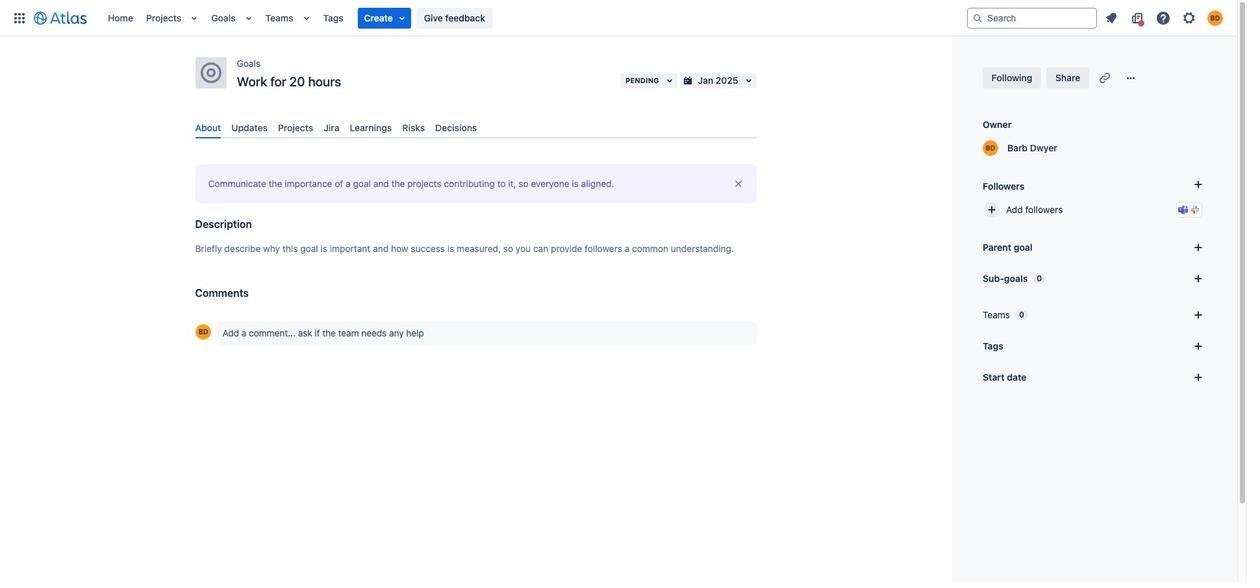 Task type: locate. For each thing, give the bounding box(es) containing it.
add team image
[[1191, 307, 1207, 323]]

tab list
[[190, 117, 762, 139]]

0 horizontal spatial list
[[101, 0, 967, 36]]

list
[[101, 0, 967, 36], [1100, 7, 1230, 28]]

top element
[[8, 0, 967, 36]]

notifications image
[[1104, 10, 1119, 26]]

Search field
[[967, 7, 1097, 28]]

more icon image
[[1124, 70, 1139, 86]]

switch to... image
[[12, 10, 27, 26]]

more information about this user image
[[195, 324, 211, 340]]

list item inside list
[[358, 7, 411, 28]]

add tag image
[[1191, 339, 1207, 354]]

list item
[[358, 7, 411, 28]]

None search field
[[967, 7, 1097, 28]]

banner
[[0, 0, 1238, 36]]

add follower image
[[984, 202, 1000, 218]]

search image
[[973, 13, 983, 23]]

settings image
[[1182, 10, 1197, 26]]



Task type: vqa. For each thing, say whether or not it's contained in the screenshot.
'list item' at the left top of the page
yes



Task type: describe. For each thing, give the bounding box(es) containing it.
help image
[[1156, 10, 1171, 26]]

set start date image
[[1191, 370, 1207, 385]]

goal icon image
[[200, 62, 221, 83]]

1 horizontal spatial list
[[1100, 7, 1230, 28]]

msteams logo showing  channels are connected to this goal image
[[1179, 205, 1189, 215]]

add a follower image
[[1191, 177, 1207, 192]]

account image
[[1208, 10, 1223, 26]]

close banner image
[[733, 179, 744, 189]]

slack logo showing nan channels are connected to this goal image
[[1190, 205, 1201, 215]]



